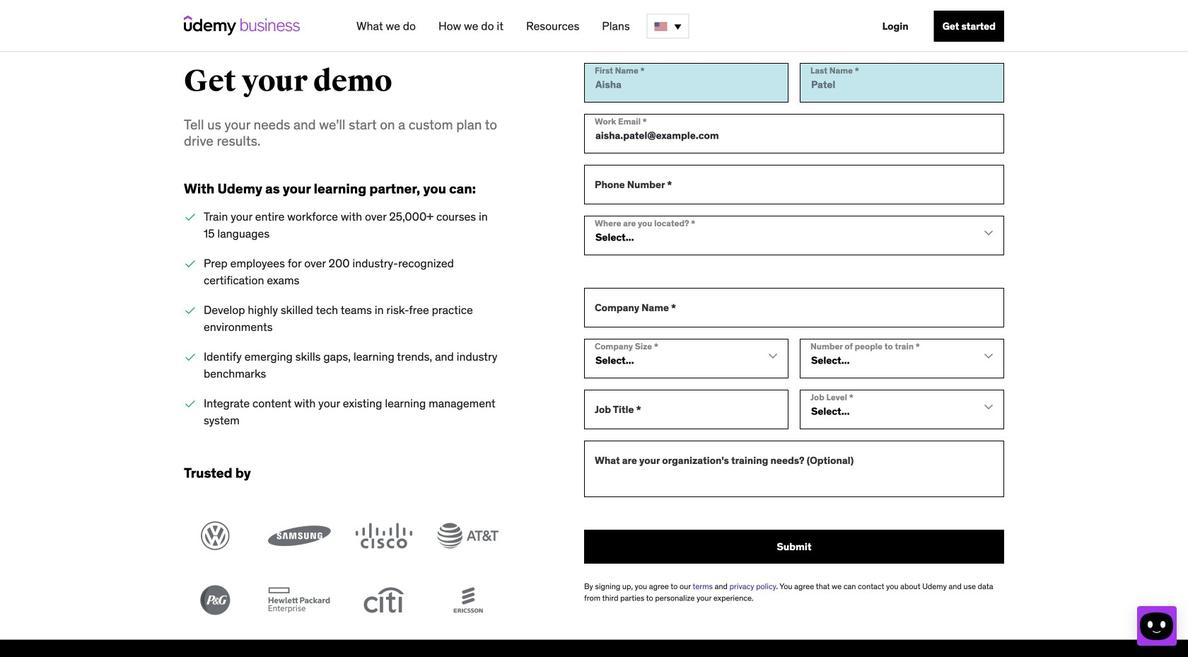 Task type: describe. For each thing, give the bounding box(es) containing it.
Last Name * text field
[[800, 63, 1005, 103]]

First Name * text field
[[584, 63, 789, 103]]

hewlett packard enterprise logo image
[[268, 586, 331, 615]]

What are your organization's training needs? text field
[[584, 441, 1005, 497]]

Work Email * email field
[[584, 114, 1005, 154]]

udemy business image
[[184, 16, 300, 35]]



Task type: locate. For each thing, give the bounding box(es) containing it.
Company Name * text field
[[584, 288, 1005, 328]]

samsung logo image
[[268, 521, 331, 551]]

ericsson logo image
[[437, 586, 500, 615]]

cisco logo image
[[352, 521, 415, 551]]

menu navigation
[[345, 0, 1005, 52]]

p&g logo image
[[184, 586, 247, 615]]

at&t logo image
[[437, 521, 500, 551]]

Job Title* text field
[[584, 390, 789, 429]]

footer element
[[184, 640, 1005, 657]]

Phone Number * telephone field
[[584, 165, 1005, 204]]

volkswagen logo image
[[184, 521, 247, 551]]

citi logo image
[[352, 586, 415, 615]]



Task type: vqa. For each thing, say whether or not it's contained in the screenshot.
Ericsson logo
yes



